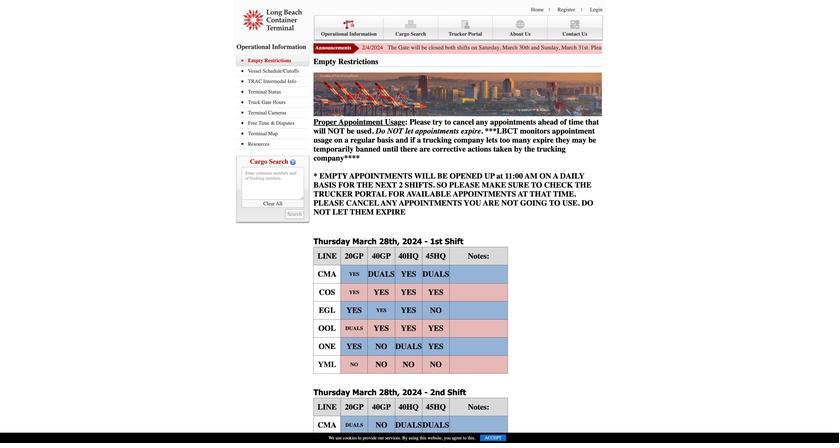 Task type: vqa. For each thing, say whether or not it's contained in the screenshot.
MENU BAR
yes



Task type: describe. For each thing, give the bounding box(es) containing it.
0 horizontal spatial menu bar
[[237, 56, 312, 150]]



Task type: locate. For each thing, give the bounding box(es) containing it.
0 vertical spatial menu bar
[[314, 15, 603, 40]]

None submit
[[285, 210, 304, 219]]

1 horizontal spatial menu bar
[[314, 15, 603, 40]]

menu bar
[[314, 15, 603, 40], [237, 56, 312, 150]]

Enter container numbers and/ or booking numbers.  text field
[[242, 167, 304, 200]]

1 vertical spatial menu bar
[[237, 56, 312, 150]]



